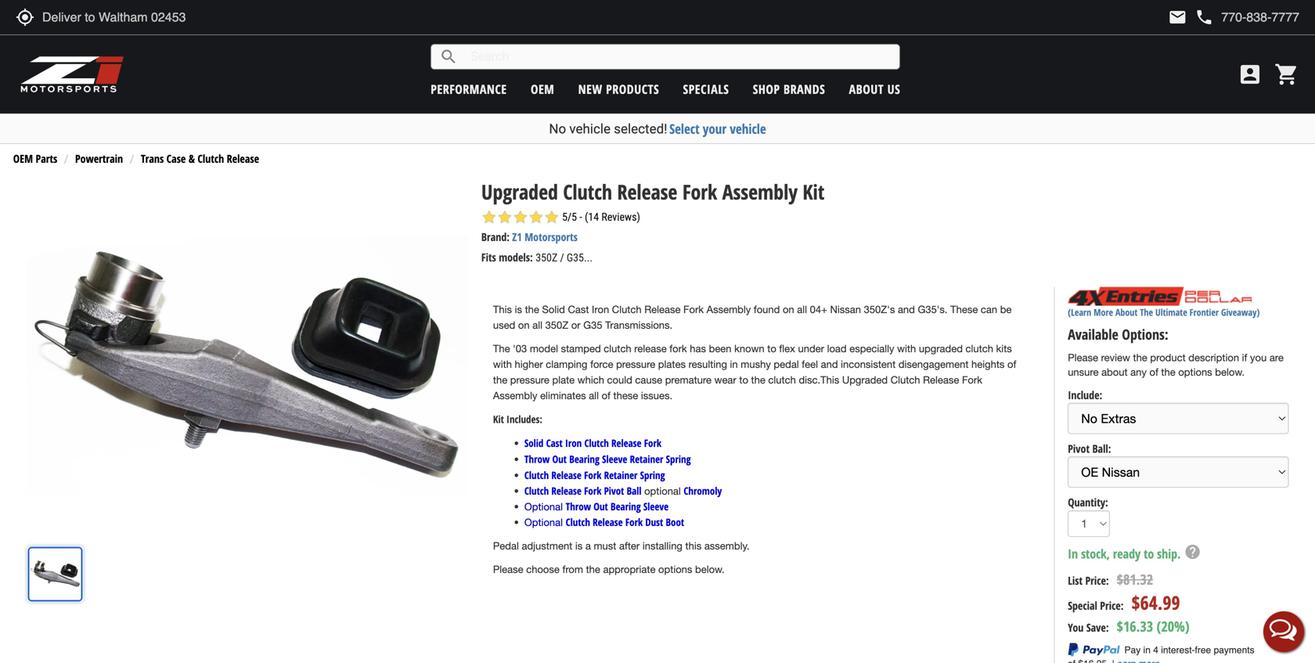 Task type: vqa. For each thing, say whether or not it's contained in the screenshot.


Task type: locate. For each thing, give the bounding box(es) containing it.
0 horizontal spatial upgraded
[[481, 178, 558, 205]]

0 vertical spatial and
[[898, 303, 915, 316]]

1 horizontal spatial pivot
[[1068, 441, 1090, 456]]

inconsistent
[[841, 358, 896, 370]]

the left '03
[[493, 343, 510, 355]]

1 vertical spatial assembly
[[707, 303, 751, 316]]

clutch down pedal
[[769, 374, 796, 386]]

to inside in stock, ready to ship. help
[[1144, 545, 1154, 562]]

1 vertical spatial spring
[[640, 468, 665, 482]]

iron inside 'solid cast iron clutch release fork throw out bearing sleeve retainer spring clutch release fork retainer spring clutch release fork pivot ball optional chromoly optional throw out bearing sleeve optional clutch release fork dust boot'
[[565, 436, 582, 450]]

upgraded down inconsistent
[[842, 374, 888, 386]]

clutch release fork pivot ball link
[[525, 484, 642, 498]]

price:
[[1086, 573, 1109, 588], [1100, 598, 1124, 613]]

z1
[[512, 229, 522, 244]]

pivot up throw out bearing sleeve link
[[604, 484, 624, 498]]

1 horizontal spatial kit
[[803, 178, 825, 205]]

0 vertical spatial bearing
[[569, 452, 600, 466]]

iron
[[592, 303, 609, 316], [565, 436, 582, 450]]

on right used
[[518, 319, 530, 331]]

solid down includes:
[[525, 436, 544, 450]]

out
[[552, 452, 567, 466], [594, 500, 608, 514]]

1 horizontal spatial options
[[1179, 366, 1213, 378]]

1 vertical spatial upgraded
[[842, 374, 888, 386]]

1 horizontal spatial about
[[1116, 306, 1138, 319]]

oem for oem parts
[[13, 151, 33, 166]]

0 vertical spatial cast
[[568, 303, 589, 316]]

ball:
[[1093, 441, 1112, 456]]

used
[[493, 319, 515, 331]]

sleeve up "dust"
[[644, 500, 669, 514]]

release right &
[[227, 151, 259, 166]]

new products
[[578, 81, 659, 97]]

with left higher
[[493, 358, 512, 370]]

any
[[1131, 366, 1147, 378]]

stock,
[[1081, 545, 1110, 562]]

clutch up g35 transmissions.
[[612, 303, 642, 316]]

stamped
[[561, 343, 601, 355]]

please up unsure
[[1068, 352, 1099, 364]]

pivot left 'ball:'
[[1068, 441, 1090, 456]]

1 vertical spatial below.
[[695, 563, 725, 576]]

assembly inside the upgraded clutch release fork assembly kit star star star star star 5/5 - (14 reviews) brand: z1 motorsports fits models: 350z / g35...
[[723, 178, 798, 205]]

wear
[[715, 374, 737, 386]]

clutch release fork dust boot link
[[566, 515, 684, 529]]

boot
[[666, 515, 684, 529]]

fork up has
[[684, 303, 704, 316]]

about inside (learn more about the ultimate frontier giveaway) available options: please review the product description if you are unsure about any of the options below.
[[1116, 306, 1138, 319]]

0 horizontal spatial bearing
[[569, 452, 600, 466]]

of left these
[[602, 390, 611, 402]]

about left us
[[849, 81, 884, 97]]

0 vertical spatial with
[[898, 343, 916, 355]]

please
[[1068, 352, 1099, 364], [493, 563, 524, 576]]

1 vertical spatial pivot
[[604, 484, 624, 498]]

and left g35's. on the right top of page
[[898, 303, 915, 316]]

1 horizontal spatial on
[[783, 303, 795, 316]]

on right the found
[[783, 303, 795, 316]]

release inside the upgraded clutch release fork assembly kit star star star star star 5/5 - (14 reviews) brand: z1 motorsports fits models: 350z / g35...
[[617, 178, 678, 205]]

1 horizontal spatial and
[[898, 303, 915, 316]]

$64.99
[[1132, 590, 1181, 616]]

1 vertical spatial and
[[821, 358, 838, 370]]

0 horizontal spatial kit
[[493, 412, 504, 426]]

0 horizontal spatial with
[[493, 358, 512, 370]]

is right the this
[[515, 303, 522, 316]]

is left a
[[575, 540, 583, 552]]

the down product
[[1162, 366, 1176, 378]]

release up throw out bearing sleeve retainer spring link
[[612, 436, 642, 450]]

to right the wear
[[739, 374, 749, 386]]

price: inside the special price: $64.99 you save: $16.33 (20%)
[[1100, 598, 1124, 613]]

clutch right &
[[198, 151, 224, 166]]

1 horizontal spatial bearing
[[611, 500, 641, 514]]

clutch up adjustment
[[525, 484, 549, 498]]

0 horizontal spatial oem
[[13, 151, 33, 166]]

0 vertical spatial retainer
[[630, 452, 664, 466]]

1 horizontal spatial upgraded
[[842, 374, 888, 386]]

retainer
[[630, 452, 664, 466], [604, 468, 638, 482]]

fork down your
[[683, 178, 718, 205]]

solid up all 350z in the top left of the page
[[542, 303, 565, 316]]

release up the clutch release fork pivot ball link
[[552, 468, 582, 482]]

pressure
[[616, 358, 656, 370], [510, 374, 550, 386]]

1 horizontal spatial spring
[[666, 452, 691, 466]]

iron up throw out bearing sleeve retainer spring link
[[565, 436, 582, 450]]

1 vertical spatial on
[[518, 319, 530, 331]]

ready
[[1113, 545, 1141, 562]]

price: right 'list'
[[1086, 573, 1109, 588]]

0 vertical spatial price:
[[1086, 573, 1109, 588]]

1 vertical spatial optional
[[525, 516, 563, 529]]

with
[[898, 343, 916, 355], [493, 358, 512, 370]]

the down mushy
[[751, 374, 766, 386]]

5/5 -
[[562, 211, 582, 224]]

all down which
[[589, 390, 599, 402]]

available
[[1068, 325, 1119, 344]]

chromoly link
[[684, 484, 722, 498]]

cast up or in the top of the page
[[568, 303, 589, 316]]

about us link
[[849, 81, 901, 97]]

1 horizontal spatial pressure
[[616, 358, 656, 370]]

under
[[798, 343, 825, 355]]

the up options:
[[1140, 306, 1153, 319]]

1 vertical spatial solid
[[525, 436, 544, 450]]

cast
[[568, 303, 589, 316], [546, 436, 563, 450]]

1 horizontal spatial is
[[575, 540, 583, 552]]

of down kits
[[1008, 358, 1017, 370]]

to left ship.
[[1144, 545, 1154, 562]]

in
[[730, 358, 738, 370]]

2 star from the left
[[497, 209, 513, 225]]

with up disengagement
[[898, 343, 916, 355]]

1 horizontal spatial oem
[[531, 81, 555, 97]]

shopping_cart
[[1275, 62, 1300, 87]]

Search search field
[[458, 45, 900, 69]]

vehicle inside no vehicle selected! select your vehicle
[[570, 121, 611, 137]]

1 horizontal spatial throw
[[566, 500, 591, 514]]

upgraded
[[481, 178, 558, 205], [842, 374, 888, 386]]

clutch up force
[[604, 343, 632, 355]]

0 vertical spatial sleeve
[[602, 452, 628, 466]]

0 horizontal spatial all
[[589, 390, 599, 402]]

2 vertical spatial to
[[1144, 545, 1154, 562]]

2 horizontal spatial to
[[1144, 545, 1154, 562]]

price: for $81.32
[[1086, 573, 1109, 588]]

oem up no at the top
[[531, 81, 555, 97]]

clutch up throw out bearing sleeve retainer spring link
[[585, 436, 609, 450]]

specials link
[[683, 81, 729, 97]]

1 horizontal spatial below.
[[1216, 366, 1245, 378]]

optional
[[525, 501, 563, 513], [525, 516, 563, 529]]

1 horizontal spatial vehicle
[[730, 120, 766, 138]]

1 vertical spatial all
[[589, 390, 599, 402]]

the up kit includes:
[[493, 374, 508, 386]]

0 vertical spatial please
[[1068, 352, 1099, 364]]

0 vertical spatial to
[[768, 343, 777, 355]]

be
[[1001, 303, 1012, 316]]

0 vertical spatial pressure
[[616, 358, 656, 370]]

oem left parts
[[13, 151, 33, 166]]

0 horizontal spatial below.
[[695, 563, 725, 576]]

below. down if on the right of the page
[[1216, 366, 1245, 378]]

iron up g35 transmissions.
[[592, 303, 609, 316]]

throw down includes:
[[525, 452, 550, 466]]

mail phone
[[1169, 8, 1214, 27]]

brands
[[784, 81, 826, 97]]

pressure down higher
[[510, 374, 550, 386]]

0 horizontal spatial is
[[515, 303, 522, 316]]

price: inside list price: $81.32
[[1086, 573, 1109, 588]]

has
[[690, 343, 706, 355]]

all left 04+
[[797, 303, 807, 316]]

1 vertical spatial retainer
[[604, 468, 638, 482]]

0 vertical spatial on
[[783, 303, 795, 316]]

phone link
[[1195, 8, 1300, 27]]

clutch up a
[[566, 515, 590, 529]]

0 vertical spatial spring
[[666, 452, 691, 466]]

release down the selected!
[[617, 178, 678, 205]]

release
[[635, 343, 667, 355]]

release up g35 transmissions.
[[645, 303, 681, 316]]

clutch down disengagement
[[891, 374, 921, 386]]

pressure up cause
[[616, 358, 656, 370]]

0 vertical spatial all
[[797, 303, 807, 316]]

options down installing
[[659, 563, 693, 576]]

release down throw out bearing sleeve link
[[593, 515, 623, 529]]

1 horizontal spatial iron
[[592, 303, 609, 316]]

2 horizontal spatial clutch
[[966, 343, 994, 355]]

0 horizontal spatial pressure
[[510, 374, 550, 386]]

trans case & clutch release
[[141, 151, 259, 166]]

0 horizontal spatial about
[[849, 81, 884, 97]]

0 horizontal spatial iron
[[565, 436, 582, 450]]

out down the clutch release fork pivot ball link
[[594, 500, 608, 514]]

options down description
[[1179, 366, 1213, 378]]

&
[[189, 151, 195, 166]]

special price: $64.99 you save: $16.33 (20%)
[[1068, 590, 1190, 636]]

description
[[1189, 352, 1240, 364]]

1 horizontal spatial all
[[797, 303, 807, 316]]

04+
[[810, 303, 828, 316]]

about right more
[[1116, 306, 1138, 319]]

0 horizontal spatial clutch
[[604, 343, 632, 355]]

0 vertical spatial out
[[552, 452, 567, 466]]

'03
[[513, 343, 527, 355]]

1 horizontal spatial sleeve
[[644, 500, 669, 514]]

2 horizontal spatial of
[[1150, 366, 1159, 378]]

help
[[1184, 543, 1202, 561]]

0 vertical spatial upgraded
[[481, 178, 558, 205]]

0 vertical spatial throw
[[525, 452, 550, 466]]

of inside (learn more about the ultimate frontier giveaway) available options: please review the product description if you are unsure about any of the options below.
[[1150, 366, 1159, 378]]

to left flex
[[768, 343, 777, 355]]

below. down this assembly. in the right bottom of the page
[[695, 563, 725, 576]]

0 vertical spatial assembly
[[723, 178, 798, 205]]

the inside this is the solid cast iron clutch release fork assembly found on all 04+ nissan 350z's and g35's. these can be used on all 350z or g35 transmissions.
[[525, 303, 539, 316]]

0 horizontal spatial on
[[518, 319, 530, 331]]

new products link
[[578, 81, 659, 97]]

0 horizontal spatial cast
[[546, 436, 563, 450]]

1 horizontal spatial cast
[[568, 303, 589, 316]]

products
[[606, 81, 659, 97]]

fork down heights
[[962, 374, 983, 386]]

on
[[783, 303, 795, 316], [518, 319, 530, 331]]

clutch up heights
[[966, 343, 994, 355]]

my_location
[[16, 8, 34, 27]]

1 horizontal spatial of
[[1008, 358, 1017, 370]]

list price: $81.32
[[1068, 570, 1154, 589]]

and inside the '03 model stamped clutch release fork has been known to flex under load especially with upgraded clutch kits with higher clamping force pressure plates resulting in mushy pedal feel and inconsistent disengagement heights of the pressure plate which could cause premature wear to the clutch disc.this upgraded clutch release fork assembly eliminates all of these issues.
[[821, 358, 838, 370]]

0 horizontal spatial to
[[739, 374, 749, 386]]

below. inside (learn more about the ultimate frontier giveaway) available options: please review the product description if you are unsure about any of the options below.
[[1216, 366, 1245, 378]]

clutch
[[198, 151, 224, 166], [563, 178, 612, 205], [612, 303, 642, 316], [891, 374, 921, 386], [585, 436, 609, 450], [525, 468, 549, 482], [525, 484, 549, 498], [566, 515, 590, 529]]

1 vertical spatial please
[[493, 563, 524, 576]]

0 vertical spatial the
[[1140, 306, 1153, 319]]

assembly down select your vehicle link
[[723, 178, 798, 205]]

0 horizontal spatial vehicle
[[570, 121, 611, 137]]

fork
[[683, 178, 718, 205], [684, 303, 704, 316], [962, 374, 983, 386], [644, 436, 662, 450], [584, 468, 602, 482], [584, 484, 602, 498], [626, 515, 643, 529]]

fork down issues.
[[644, 436, 662, 450]]

0 vertical spatial iron
[[592, 303, 609, 316]]

fits
[[481, 250, 496, 265]]

out down solid cast iron clutch release fork link
[[552, 452, 567, 466]]

about
[[1102, 366, 1128, 378]]

shop brands link
[[753, 81, 826, 97]]

0 horizontal spatial options
[[659, 563, 693, 576]]

premature
[[665, 374, 712, 386]]

oem
[[531, 81, 555, 97], [13, 151, 33, 166]]

1 horizontal spatial out
[[594, 500, 608, 514]]

0 horizontal spatial throw
[[525, 452, 550, 466]]

0 vertical spatial optional
[[525, 501, 563, 513]]

1 vertical spatial the
[[493, 343, 510, 355]]

in
[[1068, 545, 1078, 562]]

from
[[563, 563, 583, 576]]

release down disengagement
[[923, 374, 960, 386]]

clutch up the clutch release fork pivot ball link
[[525, 468, 549, 482]]

special
[[1068, 598, 1098, 613]]

sleeve up clutch release fork retainer spring link
[[602, 452, 628, 466]]

price: up save:
[[1100, 598, 1124, 613]]

pivot ball:
[[1068, 441, 1112, 456]]

the up all 350z in the top left of the page
[[525, 303, 539, 316]]

bearing down solid cast iron clutch release fork link
[[569, 452, 600, 466]]

options
[[1179, 366, 1213, 378], [659, 563, 693, 576]]

0 horizontal spatial the
[[493, 343, 510, 355]]

about
[[849, 81, 884, 97], [1116, 306, 1138, 319]]

upgraded up 'z1'
[[481, 178, 558, 205]]

0 vertical spatial kit
[[803, 178, 825, 205]]

fork down clutch release fork retainer spring link
[[584, 484, 602, 498]]

assembly left the found
[[707, 303, 751, 316]]

no
[[549, 121, 566, 137]]

powertrain link
[[75, 151, 123, 166]]

and inside this is the solid cast iron clutch release fork assembly found on all 04+ nissan 350z's and g35's. these can be used on all 350z or g35 transmissions.
[[898, 303, 915, 316]]

installing
[[643, 540, 683, 552]]

vehicle right your
[[730, 120, 766, 138]]

please down pedal
[[493, 563, 524, 576]]

bearing up clutch release fork dust boot link
[[611, 500, 641, 514]]

sleeve
[[602, 452, 628, 466], [644, 500, 669, 514]]

of right any
[[1150, 366, 1159, 378]]

2 vertical spatial assembly
[[493, 390, 538, 402]]

parts
[[36, 151, 57, 166]]

1 vertical spatial sleeve
[[644, 500, 669, 514]]

5 star from the left
[[544, 209, 560, 225]]

fork inside the '03 model stamped clutch release fork has been known to flex under load especially with upgraded clutch kits with higher clamping force pressure plates resulting in mushy pedal feel and inconsistent disengagement heights of the pressure plate which could cause premature wear to the clutch disc.this upgraded clutch release fork assembly eliminates all of these issues.
[[962, 374, 983, 386]]

upgraded inside the upgraded clutch release fork assembly kit star star star star star 5/5 - (14 reviews) brand: z1 motorsports fits models: 350z / g35...
[[481, 178, 558, 205]]

1 vertical spatial cast
[[546, 436, 563, 450]]

review
[[1101, 352, 1131, 364]]

1 vertical spatial to
[[739, 374, 749, 386]]

(20%)
[[1157, 617, 1190, 636]]

1 vertical spatial oem
[[13, 151, 33, 166]]

1 star from the left
[[481, 209, 497, 225]]

cast inside this is the solid cast iron clutch release fork assembly found on all 04+ nissan 350z's and g35's. these can be used on all 350z or g35 transmissions.
[[568, 303, 589, 316]]

cast down eliminates
[[546, 436, 563, 450]]

and down load
[[821, 358, 838, 370]]

0 vertical spatial pivot
[[1068, 441, 1090, 456]]

more
[[1094, 306, 1114, 319]]

clutch up the 5/5 -
[[563, 178, 612, 205]]

vehicle right no at the top
[[570, 121, 611, 137]]

assembly up kit includes:
[[493, 390, 538, 402]]

1 vertical spatial about
[[1116, 306, 1138, 319]]

plates
[[658, 358, 686, 370]]

1 vertical spatial iron
[[565, 436, 582, 450]]

throw down the clutch release fork pivot ball link
[[566, 500, 591, 514]]

0 vertical spatial below.
[[1216, 366, 1245, 378]]

iron inside this is the solid cast iron clutch release fork assembly found on all 04+ nissan 350z's and g35's. these can be used on all 350z or g35 transmissions.
[[592, 303, 609, 316]]

cast inside 'solid cast iron clutch release fork throw out bearing sleeve retainer spring clutch release fork retainer spring clutch release fork pivot ball optional chromoly optional throw out bearing sleeve optional clutch release fork dust boot'
[[546, 436, 563, 450]]

are
[[1270, 352, 1284, 364]]

0 horizontal spatial pivot
[[604, 484, 624, 498]]

1 vertical spatial out
[[594, 500, 608, 514]]

price: for $64.99
[[1100, 598, 1124, 613]]

1 horizontal spatial the
[[1140, 306, 1153, 319]]



Task type: describe. For each thing, give the bounding box(es) containing it.
fork
[[670, 343, 687, 355]]

the up any
[[1133, 352, 1148, 364]]

clutch inside the upgraded clutch release fork assembly kit star star star star star 5/5 - (14 reviews) brand: z1 motorsports fits models: 350z / g35...
[[563, 178, 612, 205]]

1 horizontal spatial clutch
[[769, 374, 796, 386]]

issues.
[[641, 390, 673, 402]]

g35...
[[567, 251, 593, 264]]

ball
[[627, 484, 642, 498]]

new
[[578, 81, 603, 97]]

this assembly.
[[686, 540, 750, 552]]

oem parts
[[13, 151, 57, 166]]

motorsports
[[525, 229, 578, 244]]

mail
[[1169, 8, 1187, 27]]

fork inside the upgraded clutch release fork assembly kit star star star star star 5/5 - (14 reviews) brand: z1 motorsports fits models: 350z / g35...
[[683, 178, 718, 205]]

pedal adjustment is a must after installing this assembly.
[[493, 540, 750, 552]]

the inside (learn more about the ultimate frontier giveaway) available options: please review the product description if you are unsure about any of the options below.
[[1140, 306, 1153, 319]]

optional
[[645, 485, 681, 497]]

feel
[[802, 358, 818, 370]]

oem for oem
[[531, 81, 555, 97]]

1 vertical spatial kit
[[493, 412, 504, 426]]

350z's
[[864, 303, 895, 316]]

clutch inside this is the solid cast iron clutch release fork assembly found on all 04+ nissan 350z's and g35's. these can be used on all 350z or g35 transmissions.
[[612, 303, 642, 316]]

pedal
[[493, 540, 519, 552]]

kit includes:
[[493, 412, 543, 426]]

solid cast iron clutch release fork link
[[525, 435, 662, 450]]

fork inside this is the solid cast iron clutch release fork assembly found on all 04+ nissan 350z's and g35's. these can be used on all 350z or g35 transmissions.
[[684, 303, 704, 316]]

z1 motorsports link
[[512, 229, 578, 244]]

models:
[[499, 250, 533, 265]]

could
[[607, 374, 633, 386]]

pivot inside 'solid cast iron clutch release fork throw out bearing sleeve retainer spring clutch release fork retainer spring clutch release fork pivot ball optional chromoly optional throw out bearing sleeve optional clutch release fork dust boot'
[[604, 484, 624, 498]]

release down clutch release fork retainer spring link
[[552, 484, 582, 498]]

your
[[703, 120, 727, 138]]

dust
[[646, 515, 663, 529]]

upgraded
[[919, 343, 963, 355]]

plate
[[552, 374, 575, 386]]

0 horizontal spatial of
[[602, 390, 611, 402]]

known
[[735, 343, 765, 355]]

3 star from the left
[[513, 209, 528, 225]]

solid inside this is the solid cast iron clutch release fork assembly found on all 04+ nissan 350z's and g35's. these can be used on all 350z or g35 transmissions.
[[542, 303, 565, 316]]

the '03 model stamped clutch release fork has been known to flex under load especially with upgraded clutch kits with higher clamping force pressure plates resulting in mushy pedal feel and inconsistent disengagement heights of the pressure plate which could cause premature wear to the clutch disc.this upgraded clutch release fork assembly eliminates all of these issues.
[[493, 343, 1017, 402]]

account_box link
[[1234, 62, 1267, 87]]

a
[[586, 540, 591, 552]]

ultimate
[[1156, 306, 1188, 319]]

product
[[1151, 352, 1186, 364]]

solid cast iron clutch release fork throw out bearing sleeve retainer spring clutch release fork retainer spring clutch release fork pivot ball optional chromoly optional throw out bearing sleeve optional clutch release fork dust boot
[[525, 436, 722, 529]]

2 optional from the top
[[525, 516, 563, 529]]

adjustment
[[522, 540, 573, 552]]

selected!
[[614, 121, 668, 137]]

chromoly
[[684, 484, 722, 498]]

heights
[[972, 358, 1005, 370]]

1 vertical spatial is
[[575, 540, 583, 552]]

eliminates
[[540, 390, 586, 402]]

kit inside the upgraded clutch release fork assembly kit star star star star star 5/5 - (14 reviews) brand: z1 motorsports fits models: 350z / g35...
[[803, 178, 825, 205]]

1 vertical spatial bearing
[[611, 500, 641, 514]]

include:
[[1068, 388, 1103, 403]]

please choose from the appropriate options below.
[[493, 563, 725, 576]]

found
[[754, 303, 780, 316]]

clutch release fork retainer spring link
[[525, 467, 665, 482]]

$16.33
[[1117, 617, 1154, 636]]

pedal
[[774, 358, 799, 370]]

throw out bearing sleeve retainer spring link
[[525, 451, 691, 466]]

the right from
[[586, 563, 601, 576]]

1 horizontal spatial with
[[898, 343, 916, 355]]

if
[[1242, 352, 1248, 364]]

about us
[[849, 81, 901, 97]]

must after
[[594, 540, 640, 552]]

(learn more about the ultimate frontier giveaway) link
[[1068, 306, 1260, 319]]

0 vertical spatial about
[[849, 81, 884, 97]]

or
[[572, 319, 581, 331]]

is inside this is the solid cast iron clutch release fork assembly found on all 04+ nissan 350z's and g35's. these can be used on all 350z or g35 transmissions.
[[515, 303, 522, 316]]

search
[[439, 47, 458, 66]]

mail link
[[1169, 8, 1187, 27]]

clutch inside the '03 model stamped clutch release fork has been known to flex under load especially with upgraded clutch kits with higher clamping force pressure plates resulting in mushy pedal feel and inconsistent disengagement heights of the pressure plate which could cause premature wear to the clutch disc.this upgraded clutch release fork assembly eliminates all of these issues.
[[891, 374, 921, 386]]

release inside this is the solid cast iron clutch release fork assembly found on all 04+ nissan 350z's and g35's. these can be used on all 350z or g35 transmissions.
[[645, 303, 681, 316]]

nissan
[[830, 303, 861, 316]]

options inside (learn more about the ultimate frontier giveaway) available options: please review the product description if you are unsure about any of the options below.
[[1179, 366, 1213, 378]]

1 optional from the top
[[525, 501, 563, 513]]

flex
[[780, 343, 796, 355]]

you
[[1251, 352, 1267, 364]]

resulting
[[689, 358, 727, 370]]

all 350z
[[533, 319, 569, 331]]

this is the solid cast iron clutch release fork assembly found on all 04+ nissan 350z's and g35's. these can be used on all 350z or g35 transmissions.
[[493, 303, 1012, 331]]

g35's.
[[918, 303, 948, 316]]

shopping_cart link
[[1271, 62, 1300, 87]]

0 horizontal spatial please
[[493, 563, 524, 576]]

release inside the '03 model stamped clutch release fork has been known to flex under load especially with upgraded clutch kits with higher clamping force pressure plates resulting in mushy pedal feel and inconsistent disengagement heights of the pressure plate which could cause premature wear to the clutch disc.this upgraded clutch release fork assembly eliminates all of these issues.
[[923, 374, 960, 386]]

case
[[167, 151, 186, 166]]

phone
[[1195, 8, 1214, 27]]

choose
[[526, 563, 560, 576]]

fork left "dust"
[[626, 515, 643, 529]]

performance link
[[431, 81, 507, 97]]

cause
[[635, 374, 663, 386]]

select
[[670, 120, 700, 138]]

the inside the '03 model stamped clutch release fork has been known to flex under load especially with upgraded clutch kits with higher clamping force pressure plates resulting in mushy pedal feel and inconsistent disengagement heights of the pressure plate which could cause premature wear to the clutch disc.this upgraded clutch release fork assembly eliminates all of these issues.
[[493, 343, 510, 355]]

appropriate
[[603, 563, 656, 576]]

(learn
[[1068, 306, 1092, 319]]

4 star from the left
[[528, 209, 544, 225]]

z1 motorsports logo image
[[20, 55, 125, 94]]

1 vertical spatial with
[[493, 358, 512, 370]]

assembly inside the '03 model stamped clutch release fork has been known to flex under load especially with upgraded clutch kits with higher clamping force pressure plates resulting in mushy pedal feel and inconsistent disengagement heights of the pressure plate which could cause premature wear to the clutch disc.this upgraded clutch release fork assembly eliminates all of these issues.
[[493, 390, 538, 402]]

list
[[1068, 573, 1083, 588]]

1 horizontal spatial to
[[768, 343, 777, 355]]

0 horizontal spatial out
[[552, 452, 567, 466]]

disc.this
[[799, 374, 840, 386]]

g35 transmissions.
[[584, 319, 673, 331]]

quantity:
[[1068, 495, 1109, 510]]

us
[[888, 81, 901, 97]]

fork up the clutch release fork pivot ball link
[[584, 468, 602, 482]]

solid inside 'solid cast iron clutch release fork throw out bearing sleeve retainer spring clutch release fork retainer spring clutch release fork pivot ball optional chromoly optional throw out bearing sleeve optional clutch release fork dust boot'
[[525, 436, 544, 450]]

assembly inside this is the solid cast iron clutch release fork assembly found on all 04+ nissan 350z's and g35's. these can be used on all 350z or g35 transmissions.
[[707, 303, 751, 316]]

you
[[1068, 620, 1084, 635]]

in stock, ready to ship. help
[[1068, 543, 1202, 562]]

this
[[493, 303, 512, 316]]

these
[[951, 303, 978, 316]]

shop
[[753, 81, 780, 97]]

0 horizontal spatial sleeve
[[602, 452, 628, 466]]

please inside (learn more about the ultimate frontier giveaway) available options: please review the product description if you are unsure about any of the options below.
[[1068, 352, 1099, 364]]

disengagement
[[899, 358, 969, 370]]

these
[[614, 390, 638, 402]]

all inside the '03 model stamped clutch release fork has been known to flex under load especially with upgraded clutch kits with higher clamping force pressure plates resulting in mushy pedal feel and inconsistent disengagement heights of the pressure plate which could cause premature wear to the clutch disc.this upgraded clutch release fork assembly eliminates all of these issues.
[[589, 390, 599, 402]]

all inside this is the solid cast iron clutch release fork assembly found on all 04+ nissan 350z's and g35's. these can be used on all 350z or g35 transmissions.
[[797, 303, 807, 316]]

upgraded inside the '03 model stamped clutch release fork has been known to flex under load especially with upgraded clutch kits with higher clamping force pressure plates resulting in mushy pedal feel and inconsistent disengagement heights of the pressure plate which could cause premature wear to the clutch disc.this upgraded clutch release fork assembly eliminates all of these issues.
[[842, 374, 888, 386]]

oem link
[[531, 81, 555, 97]]

1 vertical spatial throw
[[566, 500, 591, 514]]

350z
[[536, 251, 558, 264]]



